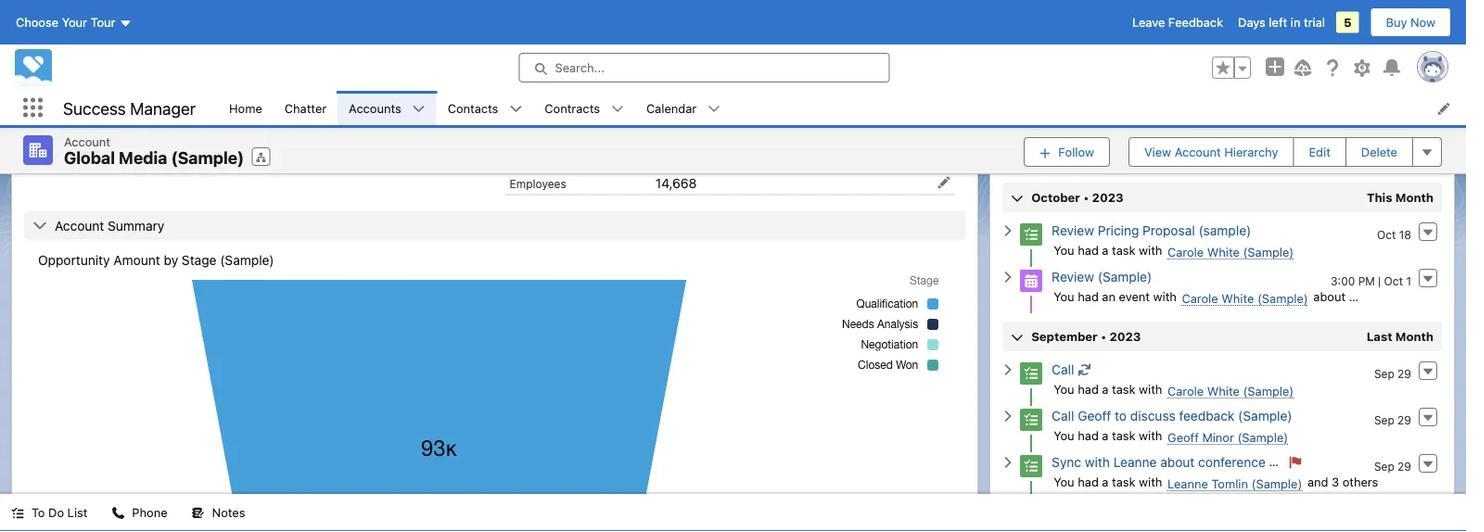 Task type: locate. For each thing, give the bounding box(es) containing it.
you inside you had a task with leanne tomlin (sample) and 3 others
[[1054, 475, 1075, 489]]

0 vertical spatial geoff minor (sample) link
[[1239, 76, 1360, 91]]

ranked
[[260, 106, 301, 121]]

0 vertical spatial task image
[[1020, 101, 1043, 124]]

had
[[1078, 243, 1099, 257], [1078, 289, 1099, 303], [1078, 382, 1099, 396], [1078, 428, 1099, 442], [1078, 475, 1099, 489]]

account for account
[[64, 134, 110, 148]]

had up review (sample)
[[1078, 243, 1099, 257]]

of left both
[[337, 121, 349, 136]]

you have an upcoming task with geoff minor (sample) about
[[1054, 121, 1400, 136]]

1 vertical spatial sep
[[1374, 414, 1395, 427]]

carole for october  •  2023
[[1168, 245, 1204, 259]]

design
[[318, 90, 358, 106]]

an for you have an upcoming task with geoff minor (sample)
[[1108, 74, 1121, 88]]

carole white (sample) link for geoff minor (sample)
[[1168, 384, 1294, 399]]

month for this month
[[1396, 191, 1434, 205]]

technology up farthest-
[[372, 0, 439, 14]]

carole white (sample) link
[[1168, 245, 1294, 260], [1182, 291, 1308, 306], [1168, 384, 1294, 399]]

feedback right for
[[1123, 502, 1179, 517]]

2 you had a task with carole white (sample) from the top
[[1054, 382, 1294, 398]]

2 sep 29 from the top
[[1374, 414, 1412, 427]]

others
[[1343, 475, 1379, 489]]

global
[[64, 148, 115, 168]]

oct for oct 18
[[1377, 228, 1396, 241]]

oct left 28
[[1376, 59, 1395, 72]]

2 vertical spatial geoff minor (sample) link
[[1168, 430, 1288, 445]]

7 you from the top
[[1054, 475, 1075, 489]]

1 a from the top
[[1102, 243, 1109, 257]]

have down send
[[1078, 74, 1104, 88]]

1 horizontal spatial leanne
[[1168, 477, 1208, 491]]

2 task image from the top
[[1020, 456, 1043, 478]]

users
[[404, 136, 436, 152]]

text default image
[[412, 103, 425, 116], [611, 103, 624, 116], [708, 103, 721, 116], [1002, 271, 1015, 284], [1002, 364, 1015, 377], [1002, 410, 1015, 423], [11, 507, 24, 520], [112, 507, 125, 520]]

0 vertical spatial •
[[1083, 191, 1089, 205]]

feedback up the you had a task with geoff minor (sample)
[[1179, 409, 1235, 424]]

1 vertical spatial call
[[1052, 409, 1074, 424]]

is right gbm
[[217, 0, 226, 14]]

• for september
[[1101, 330, 1107, 344]]

contracts
[[545, 101, 600, 115]]

task image left to
[[1020, 409, 1043, 431]]

geoff inside you have an upcoming task with geoff minor (sample)
[[1239, 76, 1270, 90]]

minor up edit button
[[1274, 122, 1306, 136]]

you up sync
[[1054, 428, 1075, 442]]

view account hierarchy button
[[1129, 137, 1294, 167]]

0 vertical spatial have
[[1078, 74, 1104, 88]]

0 horizontal spatial leanne
[[1114, 455, 1157, 471]]

3 sep 29 from the top
[[1374, 460, 1412, 473]]

with down the "technology."
[[405, 75, 430, 90]]

an down review (sample) link
[[1102, 289, 1116, 303]]

1 sep 29 from the top
[[1374, 367, 1412, 380]]

media
[[119, 148, 167, 168]]

oct left 12
[[1376, 106, 1396, 119]]

edit
[[1309, 145, 1331, 159]]

1 vertical spatial month
[[1396, 330, 1434, 344]]

1 horizontal spatial view
[[1193, 153, 1220, 166]]

you inside you have an upcoming task with geoff minor (sample)
[[1054, 74, 1075, 88]]

1 vertical spatial geoff minor (sample) link
[[1239, 122, 1360, 137]]

you had a task with carole white (sample) down the proposal
[[1054, 243, 1294, 259]]

1 vertical spatial 29
[[1398, 414, 1412, 427]]

0 vertical spatial leanne
[[1114, 455, 1157, 471]]

review for review (sample)
[[1052, 270, 1094, 285]]

task image
[[1020, 55, 1043, 77], [1020, 224, 1043, 246], [1020, 363, 1043, 385], [1020, 409, 1043, 431]]

0 horizontal spatial •
[[1083, 191, 1089, 205]]

2 call from the top
[[1052, 409, 1074, 424]]

0 vertical spatial 2023
[[1092, 191, 1124, 205]]

your
[[62, 15, 87, 29]]

month right last
[[1396, 330, 1434, 344]]

have for you have an upcoming task with geoff minor (sample) about
[[1078, 121, 1104, 134]]

• right september
[[1101, 330, 1107, 344]]

a inside the you had a task with geoff minor (sample)
[[1102, 428, 1109, 442]]

technology.
[[379, 45, 448, 60]]

text default image
[[510, 103, 523, 116], [32, 219, 47, 233], [1002, 225, 1015, 238], [1002, 456, 1015, 469], [192, 507, 205, 520]]

television
[[239, 45, 296, 60]]

1 vertical spatial white
[[1222, 291, 1254, 305]]

2 month from the top
[[1396, 330, 1434, 344]]

upcoming
[[1032, 22, 1093, 36]]

edit employees image
[[938, 176, 951, 189]]

carole inside you had an event with carole white (sample) about
[[1182, 291, 1218, 305]]

shows
[[299, 45, 337, 60]]

technology up accounts link
[[334, 75, 401, 90]]

about down the you had a task with geoff minor (sample)
[[1161, 455, 1195, 471]]

in
[[358, 0, 369, 14], [1291, 15, 1301, 29], [285, 121, 296, 136]]

you had a task with carole white (sample)
[[1054, 243, 1294, 259], [1054, 382, 1294, 398]]

you had an event with carole white (sample) about
[[1054, 289, 1349, 305]]

producer
[[184, 29, 238, 45]]

high-priority task image
[[1152, 56, 1165, 69]]

sync with leanne about conference attendance (sample)
[[1052, 455, 1395, 471]]

an inside you have an upcoming task with geoff minor (sample) about
[[1108, 121, 1121, 134]]

2 29 from the top
[[1398, 414, 1412, 427]]

upcoming inside you have an upcoming task with geoff minor (sample) about
[[1125, 121, 1180, 134]]

task down to
[[1112, 428, 1136, 442]]

2 vertical spatial white
[[1207, 384, 1240, 398]]

2 review from the top
[[1052, 270, 1094, 285]]

terms
[[299, 121, 334, 136]]

an for you had an event with carole white (sample) about
[[1102, 289, 1116, 303]]

geoff minor (sample) link up edit
[[1239, 122, 1360, 137]]

sep for call
[[1374, 367, 1395, 380]]

oct left 18
[[1377, 228, 1396, 241]]

had for first task icon from the bottom of the page
[[1078, 428, 1099, 442]]

an for you have an upcoming task with geoff minor (sample) about
[[1108, 121, 1121, 134]]

call left jon
[[1052, 502, 1074, 517]]

29
[[1398, 367, 1412, 380], [1398, 414, 1412, 427], [1398, 460, 1412, 473]]

the up the "technology."
[[413, 14, 433, 29]]

with down discuss
[[1139, 428, 1163, 442]]

0 vertical spatial carole white (sample) link
[[1168, 245, 1294, 260]]

1 vertical spatial upcoming
[[1125, 121, 1180, 134]]

3 a from the top
[[1102, 428, 1109, 442]]

send quote link
[[1078, 55, 1149, 70]]

of left users
[[388, 136, 400, 152]]

for
[[1103, 502, 1120, 517]]

geoff minor (sample) link for about
[[1239, 122, 1360, 137]]

call geoff to discuss feedback (sample)
[[1052, 409, 1293, 424]]

1 vertical spatial minor
[[1274, 122, 1306, 136]]

day.
[[216, 152, 241, 167]]

task down pricing
[[1112, 243, 1136, 257]]

0 vertical spatial minor
[[1274, 76, 1306, 90]]

0 horizontal spatial in
[[285, 121, 296, 136]]

1 vertical spatial leanne
[[1168, 477, 1208, 491]]

leader
[[317, 0, 355, 14]]

• right october
[[1083, 191, 1089, 205]]

14,668
[[656, 175, 697, 191]]

0 vertical spatial upcoming
[[1125, 74, 1180, 88]]

with right sync
[[1085, 455, 1110, 471]]

geoff up you have an upcoming task with geoff minor (sample) about
[[1239, 76, 1270, 90]]

you had a task with carole white (sample) for you had an event with
[[1054, 243, 1294, 259]]

have up the follow
[[1078, 121, 1104, 134]]

0 vertical spatial you had a task with carole white (sample)
[[1054, 243, 1294, 259]]

opportunity amount by stage (sample)
[[38, 253, 274, 268]]

had down recurring task image
[[1078, 382, 1099, 396]]

2 upcoming from the top
[[1125, 121, 1180, 134]]

contacts list item
[[437, 91, 534, 125]]

geoff up hierarchy
[[1239, 122, 1270, 136]]

0 vertical spatial technology
[[372, 0, 439, 14]]

1 vertical spatial 2023
[[1110, 330, 1141, 344]]

task
[[1183, 74, 1207, 88], [1183, 121, 1207, 134], [1112, 243, 1136, 257], [1112, 382, 1136, 396], [1112, 428, 1136, 442], [1112, 475, 1136, 489]]

2 had from the top
[[1078, 289, 1099, 303]]

month right this
[[1396, 191, 1434, 205]]

upcoming inside you have an upcoming task with geoff minor (sample)
[[1125, 74, 1180, 88]]

1 vertical spatial technology
[[334, 75, 401, 90]]

tour
[[91, 15, 115, 29]]

you
[[1054, 74, 1075, 88], [1054, 121, 1075, 134], [1054, 243, 1075, 257], [1054, 289, 1075, 303], [1054, 382, 1075, 396], [1054, 428, 1075, 442], [1054, 475, 1075, 489]]

account down the success
[[64, 134, 110, 148]]

1 task image from the top
[[1020, 55, 1043, 77]]

chatter link
[[273, 91, 338, 125]]

(sample) inside you had a task with leanne tomlin (sample) and 3 others
[[1252, 477, 1302, 491]]

contacts link
[[437, 91, 510, 125]]

1
[[1406, 275, 1412, 288]]

1 vertical spatial an
[[1108, 121, 1121, 134]]

4 had from the top
[[1078, 428, 1099, 442]]

about down web
[[341, 45, 375, 60]]

task up for
[[1112, 475, 1136, 489]]

accounts
[[349, 101, 401, 115]]

1 vertical spatial have
[[1078, 121, 1104, 134]]

carole down the proposal
[[1168, 245, 1204, 259]]

0 vertical spatial in
[[358, 0, 369, 14]]

view for view account hierarchy
[[1144, 145, 1172, 159]]

about down 3:00
[[1314, 289, 1346, 303]]

0 vertical spatial 29
[[1398, 367, 1412, 380]]

1 have from the top
[[1078, 74, 1104, 88]]

task inside you have an upcoming task with geoff minor (sample) about
[[1183, 121, 1207, 134]]

2 vertical spatial carole white (sample) link
[[1168, 384, 1294, 399]]

sep for sync with leanne about conference attendance (sample)
[[1374, 460, 1395, 473]]

with right 'event'
[[1153, 289, 1177, 303]]

group
[[1212, 57, 1251, 79]]

account inside dropdown button
[[55, 218, 104, 233]]

1 horizontal spatial is
[[388, 90, 397, 106]]

task up view account hierarchy
[[1183, 121, 1207, 134]]

0 vertical spatial white
[[1207, 245, 1240, 259]]

2 vertical spatial sep 29
[[1374, 460, 1412, 473]]

you down the upcoming
[[1054, 74, 1075, 88]]

event image
[[1020, 270, 1043, 292]]

task inside you have an upcoming task with geoff minor (sample)
[[1183, 74, 1207, 88]]

28
[[1398, 59, 1412, 72]]

a inside you had a task with leanne tomlin (sample) and 3 others
[[1102, 475, 1109, 489]]

month
[[1396, 191, 1434, 205], [1396, 330, 1434, 344]]

have inside you have an upcoming task with geoff minor (sample) about
[[1078, 121, 1104, 134]]

account down you have an upcoming task with geoff minor (sample) about
[[1175, 145, 1221, 159]]

1 task image from the top
[[1020, 101, 1043, 124]]

task image down the upcoming
[[1020, 55, 1043, 77]]

task up you have an upcoming task with geoff minor (sample) about
[[1183, 74, 1207, 88]]

2 have from the top
[[1078, 121, 1104, 134]]

is up audience at the left of page
[[388, 90, 397, 106]]

minor inside you have an upcoming task with geoff minor (sample) about
[[1274, 122, 1306, 136]]

2 vertical spatial sep
[[1374, 460, 1395, 473]]

network down home
[[233, 121, 281, 136]]

review down october  •  2023
[[1052, 223, 1094, 239]]

network
[[227, 60, 275, 75], [233, 121, 281, 136]]

2 you from the top
[[1054, 121, 1075, 134]]

oct 12
[[1376, 106, 1412, 119]]

in down chatter
[[285, 121, 296, 136]]

minor inside you have an upcoming task with geoff minor (sample)
[[1274, 76, 1306, 90]]

you had a task with carole white (sample) up call geoff to discuss feedback (sample) link
[[1054, 382, 1294, 398]]

(sample) right the proposal
[[1199, 223, 1251, 239]]

account
[[64, 134, 110, 148], [1175, 145, 1221, 159], [55, 218, 104, 233]]

2 vertical spatial carole
[[1168, 384, 1204, 398]]

0 horizontal spatial view
[[1144, 145, 1172, 159]]

text default image inside notes button
[[192, 507, 205, 520]]

1 29 from the top
[[1398, 367, 1412, 380]]

3 had from the top
[[1078, 382, 1099, 396]]

call for call geoff to discuss feedback (sample)
[[1052, 409, 1074, 424]]

0 vertical spatial call
[[1052, 362, 1074, 378]]

task image left the call link
[[1020, 363, 1043, 385]]

1 vertical spatial content
[[184, 121, 230, 136]]

list
[[218, 91, 1466, 125]]

leave feedback link
[[1133, 15, 1223, 29]]

carole right 'event'
[[1182, 291, 1218, 305]]

1 vertical spatial in
[[1291, 15, 1301, 29]]

2 vertical spatial an
[[1102, 289, 1116, 303]]

task image for you had a task with
[[1020, 363, 1043, 385]]

had inside you had a task with leanne tomlin (sample) and 3 others
[[1078, 475, 1099, 489]]

have inside you have an upcoming task with geoff minor (sample)
[[1078, 74, 1104, 88]]

proposal
[[1143, 223, 1195, 239]]

revenue,
[[237, 136, 288, 152]]

2 vertical spatial call
[[1052, 502, 1074, 517]]

the right on
[[334, 14, 354, 29]]

upcoming down high-priority task icon
[[1125, 74, 1180, 88]]

reaching
[[184, 45, 236, 60]]

in right leader
[[358, 0, 369, 14]]

view left view more
[[1144, 145, 1172, 159]]

1 vertical spatial (sample)
[[1182, 502, 1235, 517]]

0 horizontal spatial content
[[184, 121, 230, 136]]

of right producer
[[242, 29, 254, 45]]

1 vertical spatial sep 29
[[1374, 414, 1412, 427]]

manager
[[130, 98, 196, 118]]

1 vertical spatial review
[[1052, 270, 1094, 285]]

task image
[[1020, 101, 1043, 124], [1020, 456, 1043, 478]]

4 a from the top
[[1102, 475, 1109, 489]]

1 had from the top
[[1078, 243, 1099, 257]]

had up jon
[[1078, 475, 1099, 489]]

0 vertical spatial review
[[1052, 223, 1094, 239]]

october
[[1032, 191, 1080, 205]]

1 vertical spatial you had a task with carole white (sample)
[[1054, 382, 1294, 398]]

1 month from the top
[[1396, 191, 1434, 205]]

(sample)
[[1309, 76, 1360, 90], [1309, 122, 1360, 136], [171, 148, 244, 168], [1243, 245, 1294, 259], [220, 253, 274, 268], [1098, 270, 1152, 285], [1258, 291, 1308, 305], [1243, 384, 1294, 398], [1238, 409, 1293, 424], [1238, 430, 1288, 444], [1340, 455, 1395, 471], [1252, 477, 1302, 491]]

4 you from the top
[[1054, 289, 1075, 303]]

you down the call link
[[1054, 382, 1075, 396]]

contracts list item
[[534, 91, 635, 125]]

2 vertical spatial 29
[[1398, 460, 1412, 473]]

4 task image from the top
[[1020, 409, 1043, 431]]

recurring task image
[[1078, 364, 1091, 377]]

with
[[1210, 74, 1234, 88], [405, 75, 430, 90], [1210, 121, 1234, 134], [1139, 243, 1163, 257], [1153, 289, 1177, 303], [1139, 382, 1163, 396], [1139, 428, 1163, 442], [1085, 455, 1110, 471], [1139, 475, 1163, 489]]

3 sep from the top
[[1374, 460, 1395, 473]]

1 horizontal spatial •
[[1101, 330, 1107, 344]]

delete button
[[1346, 137, 1413, 167]]

white for october  •  2023
[[1207, 245, 1240, 259]]

attendance
[[1269, 455, 1337, 471]]

with up call jon for feedback (sample) at bottom right
[[1139, 475, 1163, 489]]

1 vertical spatial •
[[1101, 330, 1107, 344]]

view
[[1144, 145, 1172, 159], [1193, 153, 1220, 166]]

description
[[38, 0, 98, 13]]

in right left at the right top
[[1291, 15, 1301, 29]]

0 vertical spatial sep
[[1374, 367, 1395, 380]]

5 had from the top
[[1078, 475, 1099, 489]]

september  •  2023
[[1032, 330, 1141, 344]]

geoff minor (sample) link for you had a task with geoff minor (sample)
[[1168, 430, 1288, 445]]

task image down october
[[1020, 224, 1043, 246]]

an inside you have an upcoming task with geoff minor (sample)
[[1108, 74, 1121, 88]]

2023 up pricing
[[1092, 191, 1124, 205]]

with inside gbm is the worldwide leader in technology news and information on the web and the producer of the longest-running and farthest- reaching television shows about technology. gbm's network of sites combines breakthrough interactive technology with engaging content and design and is consistently ranked as the internet's leading content network in terms of both audience size and revenue, serving millions of users each day.
[[405, 75, 430, 90]]

carole for september  •  2023
[[1168, 384, 1204, 398]]

sync with leanne about conference attendance (sample) link
[[1052, 454, 1395, 471]]

3 29 from the top
[[1398, 460, 1412, 473]]

employees
[[510, 177, 566, 190]]

call left recurring task image
[[1052, 362, 1074, 378]]

you had a task with leanne tomlin (sample) and 3 others
[[1054, 475, 1379, 491]]

sep 29 for sync with leanne about conference attendance (sample)
[[1374, 460, 1412, 473]]

minor down days left in trial
[[1274, 76, 1306, 90]]

trial
[[1304, 15, 1325, 29]]

account up opportunity
[[55, 218, 104, 233]]

geoff down call geoff to discuss feedback (sample)
[[1168, 430, 1199, 444]]

high-priority task image
[[1289, 456, 1302, 469]]

1 sep from the top
[[1374, 367, 1395, 380]]

minor up sync with leanne about conference attendance (sample) link
[[1202, 430, 1234, 444]]

2 task image from the top
[[1020, 224, 1043, 246]]

more
[[1223, 153, 1252, 166]]

had up sync
[[1078, 428, 1099, 442]]

0 vertical spatial month
[[1396, 191, 1434, 205]]

1 vertical spatial feedback
[[1123, 502, 1179, 517]]

12
[[1399, 106, 1412, 119]]

you had a task with carole white (sample) for you had a task with
[[1054, 382, 1294, 398]]

leanne down the sync with leanne about conference attendance (sample)
[[1168, 477, 1208, 491]]

1 you had a task with carole white (sample) from the top
[[1054, 243, 1294, 259]]

text default image inside calendar 'list item'
[[708, 103, 721, 116]]

upcoming up view account hierarchy button
[[1125, 121, 1180, 134]]

about inside you had an event with carole white (sample) about
[[1314, 289, 1346, 303]]

oct right |
[[1384, 275, 1403, 288]]

you up review (sample)
[[1054, 243, 1075, 257]]

geoff minor (sample) link down trial at the top of the page
[[1239, 76, 1360, 91]]

had for you had an event with task icon
[[1078, 243, 1099, 257]]

and
[[219, 14, 241, 29], [388, 14, 410, 29], [379, 29, 402, 45], [292, 90, 315, 106], [362, 90, 384, 106], [211, 136, 233, 152], [1308, 475, 1329, 489]]

1 vertical spatial carole
[[1182, 291, 1218, 305]]

you right event image
[[1054, 289, 1075, 303]]

with up view account hierarchy button
[[1210, 121, 1234, 134]]

0 horizontal spatial is
[[217, 0, 226, 14]]

geoff minor (sample) link up sync with leanne about conference attendance (sample) link
[[1168, 430, 1288, 445]]

oct for oct 12
[[1376, 106, 1396, 119]]

1 call from the top
[[1052, 362, 1074, 378]]

0 vertical spatial an
[[1108, 74, 1121, 88]]

about down oct 12
[[1365, 121, 1397, 134]]

minor inside the you had a task with geoff minor (sample)
[[1202, 430, 1234, 444]]

1 you from the top
[[1054, 74, 1075, 88]]

leanne inside sync with leanne about conference attendance (sample) link
[[1114, 455, 1157, 471]]

3 task image from the top
[[1020, 363, 1043, 385]]

review right event image
[[1052, 270, 1094, 285]]

an down 'send quote' link
[[1108, 74, 1121, 88]]

about
[[341, 45, 375, 60], [1365, 121, 1397, 134], [1314, 289, 1346, 303], [1161, 455, 1195, 471]]

text default image inside contracts list item
[[611, 103, 624, 116]]

6 you from the top
[[1054, 428, 1075, 442]]

2 vertical spatial minor
[[1202, 430, 1234, 444]]

view left more
[[1193, 153, 1220, 166]]

1 upcoming from the top
[[1125, 74, 1180, 88]]

2 a from the top
[[1102, 382, 1109, 396]]

oct 28
[[1376, 59, 1412, 72]]

had down review (sample) link
[[1078, 289, 1099, 303]]

0 vertical spatial carole
[[1168, 245, 1204, 259]]

white for september  •  2023
[[1207, 384, 1240, 398]]

is
[[217, 0, 226, 14], [388, 90, 397, 106]]

task image left sync
[[1020, 456, 1043, 478]]

with down review pricing proposal (sample) 'link'
[[1139, 243, 1163, 257]]

geoff
[[1239, 76, 1270, 90], [1239, 122, 1270, 136], [1078, 409, 1111, 424], [1168, 430, 1199, 444]]

you up follow button
[[1054, 121, 1075, 134]]

calendar link
[[635, 91, 708, 125]]

2023 down 'event'
[[1110, 330, 1141, 344]]

account for account summary
[[55, 218, 104, 233]]

text default image inside accounts list item
[[412, 103, 425, 116]]

(sample) down you had a task with leanne tomlin (sample) and 3 others
[[1182, 502, 1235, 517]]

task image up follow button
[[1020, 101, 1043, 124]]

had inside the you had a task with geoff minor (sample)
[[1078, 428, 1099, 442]]

about inside gbm is the worldwide leader in technology news and information on the web and the producer of the longest-running and farthest- reaching television shows about technology. gbm's network of sites combines breakthrough interactive technology with engaging content and design and is consistently ranked as the internet's leading content network in terms of both audience size and revenue, serving millions of users each day.
[[341, 45, 375, 60]]

task image for you had a task with
[[1020, 456, 1043, 478]]

0 vertical spatial sep 29
[[1374, 367, 1412, 380]]

technology
[[372, 0, 439, 14], [334, 75, 401, 90]]

internet's
[[344, 106, 401, 121]]

call link
[[1052, 362, 1074, 378]]

1 vertical spatial task image
[[1020, 456, 1043, 478]]

an up follow button
[[1108, 121, 1121, 134]]

with up you have an upcoming task with geoff minor (sample) about
[[1210, 74, 1234, 88]]

breakthrough
[[184, 75, 264, 90]]

minor for you have an upcoming task with geoff minor (sample) about
[[1274, 122, 1306, 136]]

1 horizontal spatial content
[[243, 90, 289, 106]]

1 vertical spatial is
[[388, 90, 397, 106]]

3 call from the top
[[1052, 502, 1074, 517]]

an inside you had an event with carole white (sample) about
[[1102, 289, 1116, 303]]

carole up call geoff to discuss feedback (sample)
[[1168, 384, 1204, 398]]

1 review from the top
[[1052, 223, 1094, 239]]

have
[[1078, 74, 1104, 88], [1078, 121, 1104, 134]]

network up the home "link"
[[227, 60, 275, 75]]



Task type: describe. For each thing, give the bounding box(es) containing it.
review pricing proposal (sample) link
[[1052, 223, 1251, 239]]

with up discuss
[[1139, 382, 1163, 396]]

opportunity
[[38, 253, 110, 268]]

you inside you have an upcoming task with geoff minor (sample) about
[[1054, 121, 1075, 134]]

geoff minor (sample) link for you have an upcoming task with geoff minor (sample)
[[1239, 76, 1360, 91]]

both
[[353, 121, 380, 136]]

minor for you have an upcoming task with geoff minor (sample)
[[1274, 76, 1306, 90]]

call for call
[[1052, 362, 1074, 378]]

success manager
[[63, 98, 196, 118]]

with inside you have an upcoming task with geoff minor (sample) about
[[1210, 121, 1234, 134]]

you inside the you had a task with geoff minor (sample)
[[1054, 428, 1075, 442]]

choose
[[16, 15, 59, 29]]

upcoming for you have an upcoming task with geoff minor (sample)
[[1125, 74, 1180, 88]]

0 vertical spatial (sample)
[[1199, 223, 1251, 239]]

running
[[330, 29, 376, 45]]

29 for call
[[1398, 367, 1412, 380]]

list containing home
[[218, 91, 1466, 125]]

3
[[1332, 475, 1339, 489]]

text default image inside contacts list item
[[510, 103, 523, 116]]

event
[[1119, 289, 1150, 303]]

with inside you have an upcoming task with geoff minor (sample)
[[1210, 74, 1234, 88]]

notes button
[[181, 494, 256, 531]]

last month
[[1367, 330, 1434, 344]]

now
[[1411, 15, 1436, 29]]

choose your tour
[[16, 15, 115, 29]]

5
[[1344, 15, 1352, 29]]

0 vertical spatial is
[[217, 0, 226, 14]]

29 for sync with leanne about conference attendance (sample)
[[1398, 460, 1412, 473]]

review for review pricing proposal (sample)
[[1052, 223, 1094, 239]]

task image for you have an upcoming task with
[[1020, 101, 1043, 124]]

had inside you had an event with carole white (sample) about
[[1078, 289, 1099, 303]]

oct for oct 28
[[1376, 59, 1395, 72]]

millions
[[339, 136, 385, 152]]

(sample) inside sync with leanne about conference attendance (sample) link
[[1340, 455, 1395, 471]]

conference
[[1198, 455, 1266, 471]]

task inside the you had a task with geoff minor (sample)
[[1112, 428, 1136, 442]]

text default image inside phone "button"
[[112, 507, 125, 520]]

sync
[[1052, 455, 1082, 471]]

review (sample) link
[[1052, 270, 1152, 285]]

do
[[48, 506, 64, 520]]

review (sample)
[[1052, 270, 1152, 285]]

task image for you had an event with
[[1020, 224, 1043, 246]]

quote
[[1112, 55, 1149, 70]]

with inside you had a task with leanne tomlin (sample) and 3 others
[[1139, 475, 1163, 489]]

2 horizontal spatial in
[[1291, 15, 1301, 29]]

serving
[[292, 136, 336, 152]]

view more
[[1193, 153, 1252, 166]]

delete
[[1361, 145, 1398, 159]]

the down worldwide
[[257, 29, 277, 45]]

by
[[164, 253, 178, 268]]

buy now
[[1386, 15, 1436, 29]]

view more button
[[1177, 145, 1268, 174]]

2 vertical spatial in
[[285, 121, 296, 136]]

last
[[1367, 330, 1393, 344]]

the right gbm
[[230, 0, 249, 14]]

carole white (sample) link for carole white (sample)
[[1168, 245, 1294, 260]]

(sample) inside you have an upcoming task with geoff minor (sample) about
[[1309, 122, 1360, 136]]

hierarchy
[[1224, 145, 1278, 159]]

phone
[[132, 506, 168, 520]]

search...
[[555, 61, 605, 75]]

account summary
[[55, 218, 164, 233]]

5 you from the top
[[1054, 382, 1075, 396]]

you inside you had an event with carole white (sample) about
[[1054, 289, 1075, 303]]

(sample) inside the you had a task with geoff minor (sample)
[[1238, 430, 1288, 444]]

to
[[1115, 409, 1127, 424]]

• for october
[[1083, 191, 1089, 205]]

this month
[[1367, 191, 1434, 205]]

worldwide
[[253, 0, 314, 14]]

0 vertical spatial content
[[243, 90, 289, 106]]

calendar list item
[[635, 91, 732, 125]]

audience
[[384, 121, 438, 136]]

have for you have an upcoming task with geoff minor (sample)
[[1078, 74, 1104, 88]]

0 vertical spatial feedback
[[1179, 409, 1235, 424]]

stage
[[182, 253, 217, 268]]

sep 29 for call
[[1374, 367, 1412, 380]]

pricing
[[1098, 223, 1139, 239]]

upcoming for you have an upcoming task with geoff minor (sample) about
[[1125, 121, 1180, 134]]

news
[[184, 14, 215, 29]]

chatter
[[285, 101, 327, 115]]

view account hierarchy
[[1144, 145, 1278, 159]]

task up to
[[1112, 382, 1136, 396]]

interactive
[[268, 75, 331, 90]]

about inside you have an upcoming task with geoff minor (sample) about
[[1365, 121, 1397, 134]]

account summary button
[[24, 211, 966, 241]]

oct 18
[[1377, 228, 1412, 241]]

to do list
[[32, 506, 88, 520]]

1 vertical spatial carole white (sample) link
[[1182, 291, 1308, 306]]

(sample) inside you had an event with carole white (sample) about
[[1258, 291, 1308, 305]]

view for view more
[[1193, 153, 1220, 166]]

had for you had a task with task icon
[[1078, 382, 1099, 396]]

contacts
[[448, 101, 498, 115]]

follow button
[[1024, 137, 1110, 167]]

phone button
[[101, 494, 179, 531]]

accounts list item
[[338, 91, 437, 125]]

text default image inside account summary dropdown button
[[32, 219, 47, 233]]

home link
[[218, 91, 273, 125]]

tomlin
[[1212, 477, 1248, 491]]

geoff left to
[[1078, 409, 1111, 424]]

with inside you had an event with carole white (sample) about
[[1153, 289, 1177, 303]]

leanne inside you had a task with leanne tomlin (sample) and 3 others
[[1168, 477, 1208, 491]]

task image for you have an upcoming task with
[[1020, 55, 1043, 77]]

call jon for feedback (sample)
[[1052, 502, 1235, 517]]

farthest-
[[405, 29, 458, 45]]

list
[[67, 506, 88, 520]]

1 vertical spatial network
[[233, 121, 281, 136]]

calendar
[[646, 101, 697, 115]]

3 you from the top
[[1054, 243, 1075, 257]]

&
[[1096, 22, 1104, 36]]

(sample) inside you have an upcoming task with geoff minor (sample)
[[1309, 76, 1360, 90]]

white inside you had an event with carole white (sample) about
[[1222, 291, 1254, 305]]

upcoming & overdue
[[1032, 22, 1158, 36]]

global media (sample)
[[64, 148, 244, 168]]

1 horizontal spatial in
[[358, 0, 369, 14]]

geoff inside you have an upcoming task with geoff minor (sample) about
[[1239, 122, 1270, 136]]

on
[[316, 14, 331, 29]]

2023 for september  •  2023
[[1110, 330, 1141, 344]]

of left sites
[[279, 60, 291, 75]]

leading
[[405, 106, 448, 121]]

you have an upcoming task with geoff minor (sample)
[[1054, 74, 1360, 90]]

amount
[[113, 253, 160, 268]]

size
[[184, 136, 208, 152]]

consistently
[[184, 106, 256, 121]]

information
[[244, 14, 312, 29]]

jon
[[1078, 502, 1100, 517]]

call for call jon for feedback (sample)
[[1052, 502, 1074, 517]]

2 sep from the top
[[1374, 414, 1395, 427]]

18
[[1399, 228, 1412, 241]]

buy now button
[[1370, 7, 1452, 37]]

month for last month
[[1396, 330, 1434, 344]]

task inside you had a task with leanne tomlin (sample) and 3 others
[[1112, 475, 1136, 489]]

send
[[1078, 55, 1109, 70]]

account inside button
[[1175, 145, 1221, 159]]

discuss
[[1130, 409, 1176, 424]]

3:00 pm | oct 1
[[1331, 275, 1412, 288]]

the right as
[[321, 106, 341, 121]]

|
[[1378, 275, 1381, 288]]

october  •  2023
[[1032, 191, 1124, 205]]

leave
[[1133, 15, 1165, 29]]

2023 for october  •  2023
[[1092, 191, 1124, 205]]

text default image inside to do list button
[[11, 507, 24, 520]]

contracts link
[[534, 91, 611, 125]]

and inside you had a task with leanne tomlin (sample) and 3 others
[[1308, 475, 1329, 489]]

0 vertical spatial network
[[227, 60, 275, 75]]

with inside the you had a task with geoff minor (sample)
[[1139, 428, 1163, 442]]

leave feedback
[[1133, 15, 1223, 29]]

geoff inside the you had a task with geoff minor (sample)
[[1168, 430, 1199, 444]]

buy
[[1386, 15, 1407, 29]]

to
[[32, 506, 45, 520]]



Task type: vqa. For each thing, say whether or not it's contained in the screenshot.
"millions"
yes



